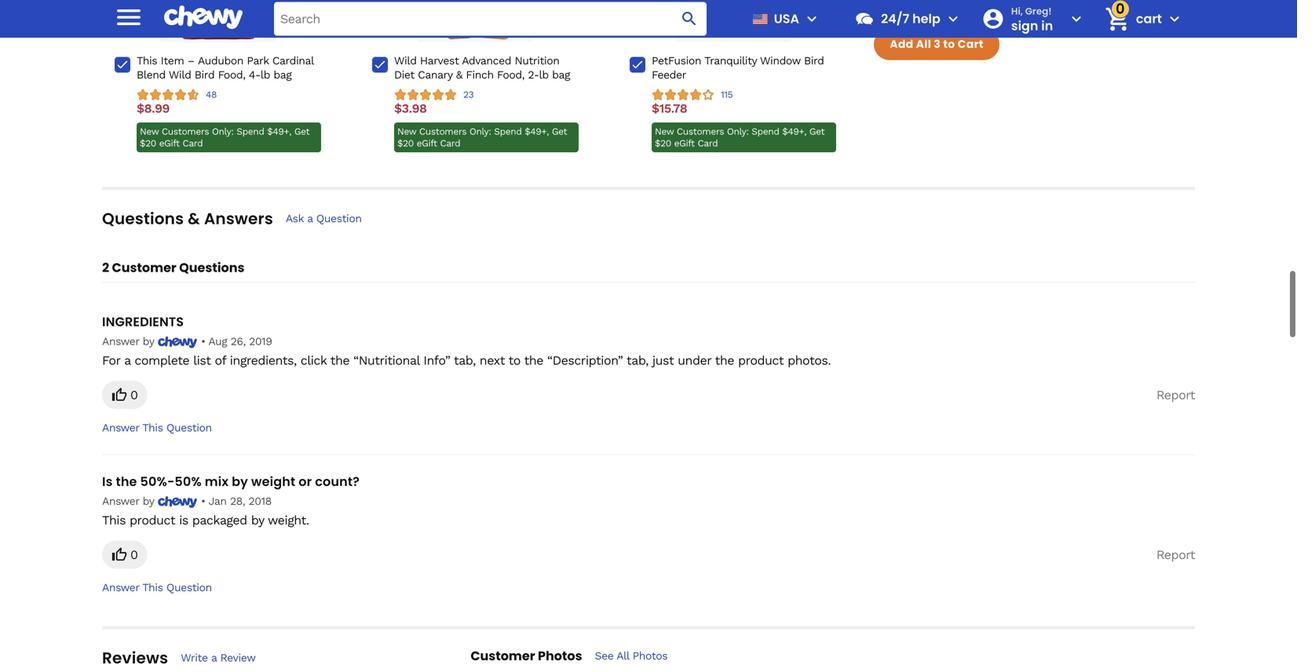 Task type: locate. For each thing, give the bounding box(es) containing it.
1 report button from the top
[[1157, 381, 1195, 409]]

1 horizontal spatial $20
[[397, 138, 414, 149]]

chewy image
[[158, 337, 198, 348], [158, 496, 198, 508]]

0 horizontal spatial &
[[188, 208, 200, 230]]

1 bag from the left
[[274, 68, 292, 81]]

chewy image for is the 50%-50% mix by weight or count?
[[158, 496, 198, 508]]

24/7
[[881, 10, 910, 27]]

all
[[916, 37, 931, 52], [617, 649, 629, 662]]

2 0 button from the top
[[102, 540, 147, 569]]

spend for $3.98
[[494, 126, 522, 137]]

1 horizontal spatial food,
[[497, 68, 525, 81]]

$49+, down 2-
[[525, 126, 549, 137]]

0 horizontal spatial customers
[[162, 126, 209, 137]]

1 card from the left
[[183, 138, 203, 149]]

2 horizontal spatial new
[[655, 126, 674, 137]]

3 new from the left
[[655, 126, 674, 137]]

cart
[[1136, 10, 1162, 27]]

2 only: from the left
[[470, 126, 491, 137]]

cardinal
[[272, 54, 314, 67]]

0 vertical spatial to
[[943, 37, 955, 52]]

only: down 48
[[212, 126, 234, 137]]

2 horizontal spatial spend
[[752, 126, 779, 137]]

1 horizontal spatial bird
[[804, 54, 824, 67]]

food, left 2-
[[497, 68, 525, 81]]

2 card from the left
[[440, 138, 460, 149]]

3 $20 from the left
[[655, 138, 671, 149]]

1 horizontal spatial egift
[[417, 138, 437, 149]]

2 new from the left
[[397, 126, 416, 137]]

bird up 48
[[195, 68, 215, 81]]

2 get from the left
[[552, 126, 567, 137]]

0 horizontal spatial all
[[617, 649, 629, 662]]

wild inside audubon park cardinal blend wild bird food, 4-lb bag
[[169, 68, 191, 81]]

chewy image up 'complete'
[[158, 337, 198, 348]]

hi,
[[1011, 5, 1023, 17]]

get for $3.98
[[552, 126, 567, 137]]

cart menu image
[[1165, 9, 1184, 28]]

1 horizontal spatial only:
[[470, 126, 491, 137]]

petfusion tranquility window bird feeder
[[652, 54, 824, 81]]

50%
[[175, 473, 202, 490]]

0 vertical spatial report button
[[1157, 381, 1195, 409]]

0 horizontal spatial product
[[130, 513, 175, 528]]

get
[[294, 126, 310, 137], [552, 126, 567, 137], [809, 126, 825, 137]]

3 get from the left
[[809, 126, 825, 137]]

advanced
[[462, 54, 511, 67]]

new customers only: spend $49+, get $20 egift card down 23
[[397, 126, 567, 149]]

1 report from the top
[[1157, 388, 1195, 403]]

weight.
[[268, 513, 309, 528]]

1 new from the left
[[140, 126, 159, 137]]

•
[[201, 335, 205, 348], [201, 495, 205, 507]]

the right the is
[[116, 473, 137, 490]]

0 vertical spatial chewy image
[[158, 337, 198, 348]]

egift down $15.78 text field
[[674, 138, 695, 149]]

2 vertical spatial question
[[166, 581, 212, 594]]

new customers only: spend $49+, get $20 egift card for $15.78
[[655, 126, 825, 149]]

3
[[934, 37, 941, 52]]

question
[[316, 212, 362, 225], [166, 421, 212, 434], [166, 581, 212, 594]]

answer this question up 50%-
[[102, 421, 212, 434]]

0 vertical spatial answer by
[[102, 335, 158, 348]]

0 vertical spatial &
[[456, 68, 463, 81]]

23
[[463, 89, 474, 100]]

harvest
[[420, 54, 459, 67]]

1 horizontal spatial &
[[456, 68, 463, 81]]

product
[[738, 353, 784, 368], [130, 513, 175, 528]]

1 horizontal spatial customer
[[471, 647, 535, 665]]

1 horizontal spatial lb
[[539, 68, 549, 81]]

$49+, down cardinal
[[267, 126, 291, 137]]

2 egift from the left
[[417, 138, 437, 149]]

2 horizontal spatial egift
[[674, 138, 695, 149]]

2 horizontal spatial new customers only: spend $49+, get $20 egift card
[[655, 126, 825, 149]]

2 bag from the left
[[552, 68, 570, 81]]

wild harvest advanced nutrition diet canary & finch food, 2-lb bag
[[394, 54, 570, 81]]

customers down $15.78 text field
[[677, 126, 724, 137]]

4 answer from the top
[[102, 581, 139, 594]]

frequently bought together image up audubon
[[161, 0, 274, 40]]

card for $15.78
[[698, 138, 718, 149]]

submit search image
[[680, 9, 699, 28]]

1 horizontal spatial product
[[738, 353, 784, 368]]

lb
[[261, 68, 270, 81], [539, 68, 549, 81]]

1 horizontal spatial new customers only: spend $49+, get $20 egift card
[[397, 126, 567, 149]]

2 horizontal spatial get
[[809, 126, 825, 137]]

& left answers
[[188, 208, 200, 230]]

3 card from the left
[[698, 138, 718, 149]]

by
[[143, 335, 154, 348], [232, 473, 248, 490], [143, 495, 154, 507], [251, 513, 264, 528]]

0 vertical spatial 0
[[130, 388, 138, 403]]

1 0 from the top
[[130, 388, 138, 403]]

tab, left the just
[[627, 353, 648, 368]]

2 lb from the left
[[539, 68, 549, 81]]

0 vertical spatial all
[[916, 37, 931, 52]]

this product is packaged by weight.
[[102, 513, 309, 528]]

the right the under
[[715, 353, 734, 368]]

0 horizontal spatial get
[[294, 126, 310, 137]]

1 horizontal spatial photos
[[633, 649, 668, 662]]

photos left see
[[538, 647, 582, 665]]

answer this question button
[[102, 421, 212, 435], [102, 581, 212, 595]]

1 horizontal spatial to
[[943, 37, 955, 52]]

is the 50%-50% mix by weight or count?
[[102, 473, 360, 490]]

1 vertical spatial to
[[509, 353, 521, 368]]

$20 down $8.99 text field
[[140, 138, 156, 149]]

3 new customers only: spend $49+, get $20 egift card from the left
[[655, 126, 825, 149]]

frequently bought together image for $15.78
[[676, 0, 790, 40]]

spend down wild harvest advanced nutrition diet canary & finch food, 2-lb bag link
[[494, 126, 522, 137]]

to right next
[[509, 353, 521, 368]]

2 $49+, from the left
[[525, 126, 549, 137]]

by down 50%-
[[143, 495, 154, 507]]

1 vertical spatial bird
[[195, 68, 215, 81]]

2 horizontal spatial frequently bought together image
[[676, 0, 790, 40]]

card for $8.99
[[183, 138, 203, 149]]

only:
[[212, 126, 234, 137], [470, 126, 491, 137], [727, 126, 749, 137]]

1 vertical spatial answer this question
[[102, 581, 212, 594]]

$20 for $15.78
[[655, 138, 671, 149]]

2 answer this question button from the top
[[102, 581, 212, 595]]

new customers only: spend $49+, get $20 egift card for $3.98
[[397, 126, 567, 149]]

$20 for $8.99
[[140, 138, 156, 149]]

0 horizontal spatial only:
[[212, 126, 234, 137]]

add all 3 to cart
[[890, 37, 984, 52]]

• left jan
[[201, 495, 205, 507]]

1 vertical spatial report
[[1157, 547, 1195, 562]]

0 horizontal spatial new
[[140, 126, 159, 137]]

spend down "4-"
[[237, 126, 264, 137]]

1 horizontal spatial customers
[[419, 126, 467, 137]]

account menu image
[[1067, 9, 1086, 28]]

petfusion
[[652, 54, 701, 67]]

egift down $8.99 text field
[[159, 138, 180, 149]]

3 egift from the left
[[674, 138, 695, 149]]

0 vertical spatial a
[[307, 212, 313, 225]]

frequently bought together image
[[161, 0, 274, 40], [419, 0, 532, 40], [676, 0, 790, 40]]

2 $20 from the left
[[397, 138, 414, 149]]

1 vertical spatial 0
[[130, 547, 138, 562]]

2 horizontal spatial $49+,
[[782, 126, 807, 137]]

product left photos.
[[738, 353, 784, 368]]

a for for
[[124, 353, 131, 368]]

see
[[595, 649, 614, 662]]

$15.78 text field
[[652, 101, 687, 116]]

2 horizontal spatial a
[[307, 212, 313, 225]]

menu image right "usa"
[[802, 9, 821, 28]]

write
[[181, 651, 208, 664]]

card
[[183, 138, 203, 149], [440, 138, 460, 149], [698, 138, 718, 149]]

customers down $3.98 text field at the top left
[[419, 126, 467, 137]]

$49+, for $15.78
[[782, 126, 807, 137]]

0 horizontal spatial $49+,
[[267, 126, 291, 137]]

bag down cardinal
[[274, 68, 292, 81]]

spend
[[237, 126, 264, 137], [494, 126, 522, 137], [752, 126, 779, 137]]

0 button for is the 50%-50% mix by weight or count?
[[102, 540, 147, 569]]

under
[[678, 353, 711, 368]]

1 horizontal spatial all
[[916, 37, 931, 52]]

ingredients,
[[230, 353, 297, 368]]

a right ask on the top of the page
[[307, 212, 313, 225]]

2 frequently bought together image from the left
[[419, 0, 532, 40]]

menu image up this item – on the left top of the page
[[113, 1, 144, 33]]

2 answer by from the top
[[102, 495, 158, 507]]

2 report from the top
[[1157, 547, 1195, 562]]

food, down audubon
[[218, 68, 245, 81]]

1 lb from the left
[[261, 68, 270, 81]]

chewy image up is
[[158, 496, 198, 508]]

1 new customers only: spend $49+, get $20 egift card from the left
[[140, 126, 310, 149]]

1 $49+, from the left
[[267, 126, 291, 137]]

2 0 from the top
[[130, 547, 138, 562]]

0 button down for
[[102, 381, 147, 409]]

0 vertical spatial product
[[738, 353, 784, 368]]

$3.98 text field
[[394, 101, 427, 116]]

answer this question down is
[[102, 581, 212, 594]]

new for $3.98
[[397, 126, 416, 137]]

$49+, for $8.99
[[267, 126, 291, 137]]

1 horizontal spatial new
[[397, 126, 416, 137]]

bird right window
[[804, 54, 824, 67]]

by down ingredients
[[143, 335, 154, 348]]

0 horizontal spatial tab,
[[454, 353, 476, 368]]

new customers only: spend $49+, get $20 egift card down "115"
[[655, 126, 825, 149]]

1 answer this question button from the top
[[102, 421, 212, 435]]

question right ask on the top of the page
[[316, 212, 362, 225]]

bird inside audubon park cardinal blend wild bird food, 4-lb bag
[[195, 68, 215, 81]]

answer by down the is
[[102, 495, 158, 507]]

frequently bought together image up advanced
[[419, 0, 532, 40]]

spend down petfusion tranquility window bird feeder link
[[752, 126, 779, 137]]

photos
[[538, 647, 582, 665], [633, 649, 668, 662]]

1 vertical spatial chewy image
[[158, 496, 198, 508]]

0 horizontal spatial new customers only: spend $49+, get $20 egift card
[[140, 126, 310, 149]]

the right next
[[524, 353, 543, 368]]

write a review link
[[181, 651, 256, 665]]

0 vertical spatial 0 button
[[102, 381, 147, 409]]

0 vertical spatial answer this question
[[102, 421, 212, 434]]

egift
[[159, 138, 180, 149], [417, 138, 437, 149], [674, 138, 695, 149]]

question down is
[[166, 581, 212, 594]]

1 vertical spatial answer this question button
[[102, 581, 212, 595]]

hi, greg! sign in
[[1011, 5, 1053, 34]]

1 vertical spatial wild
[[169, 68, 191, 81]]

spend for $8.99
[[237, 126, 264, 137]]

1 horizontal spatial a
[[211, 651, 217, 664]]

the
[[330, 353, 350, 368], [524, 353, 543, 368], [715, 353, 734, 368], [116, 473, 137, 490]]

2 • from the top
[[201, 495, 205, 507]]

1 get from the left
[[294, 126, 310, 137]]

questions down questions & answers
[[179, 259, 245, 277]]

a for ask
[[307, 212, 313, 225]]

$20
[[140, 138, 156, 149], [397, 138, 414, 149], [655, 138, 671, 149]]

$20 down $3.98 text field at the top left
[[397, 138, 414, 149]]

$49+, down window
[[782, 126, 807, 137]]

1 vertical spatial report button
[[1157, 540, 1195, 569]]

answer this question button up 50%-
[[102, 421, 212, 435]]

0 horizontal spatial spend
[[237, 126, 264, 137]]

by up 28,
[[232, 473, 248, 490]]

lb down nutrition
[[539, 68, 549, 81]]

item
[[161, 54, 184, 67]]

all left 3
[[916, 37, 931, 52]]

food, inside wild harvest advanced nutrition diet canary & finch food, 2-lb bag
[[497, 68, 525, 81]]

0 button down the is
[[102, 540, 147, 569]]

next
[[480, 353, 505, 368]]

new down $8.99 text field
[[140, 126, 159, 137]]

1 0 button from the top
[[102, 381, 147, 409]]

0 horizontal spatial lb
[[261, 68, 270, 81]]

2 horizontal spatial card
[[698, 138, 718, 149]]

only: down "115"
[[727, 126, 749, 137]]

frequently bought together image up tranquility
[[676, 0, 790, 40]]

1 chewy image from the top
[[158, 337, 198, 348]]

0 vertical spatial wild
[[394, 54, 417, 67]]

2 horizontal spatial $20
[[655, 138, 671, 149]]

bag inside wild harvest advanced nutrition diet canary & finch food, 2-lb bag
[[552, 68, 570, 81]]

is
[[179, 513, 188, 528]]

write a review
[[181, 651, 256, 664]]

all for add
[[916, 37, 931, 52]]

1 vertical spatial all
[[617, 649, 629, 662]]

wild inside wild harvest advanced nutrition diet canary & finch food, 2-lb bag
[[394, 54, 417, 67]]

$49+,
[[267, 126, 291, 137], [525, 126, 549, 137], [782, 126, 807, 137]]

2018
[[249, 495, 272, 507]]

3 customers from the left
[[677, 126, 724, 137]]

3 spend from the left
[[752, 126, 779, 137]]

1 horizontal spatial wild
[[394, 54, 417, 67]]

question up the 50%
[[166, 421, 212, 434]]

new for $8.99
[[140, 126, 159, 137]]

bird
[[804, 54, 824, 67], [195, 68, 215, 81]]

1 vertical spatial a
[[124, 353, 131, 368]]

egift for $3.98
[[417, 138, 437, 149]]

2 report button from the top
[[1157, 540, 1195, 569]]

window
[[760, 54, 801, 67]]

1 spend from the left
[[237, 126, 264, 137]]

just
[[652, 353, 674, 368]]

2 answer this question from the top
[[102, 581, 212, 594]]

0 horizontal spatial $20
[[140, 138, 156, 149]]

product left is
[[130, 513, 175, 528]]

1 egift from the left
[[159, 138, 180, 149]]

photos right see
[[633, 649, 668, 662]]

$3.98
[[394, 101, 427, 116]]

a for write
[[211, 651, 217, 664]]

new customers only: spend $49+, get $20 egift card
[[140, 126, 310, 149], [397, 126, 567, 149], [655, 126, 825, 149]]

click
[[301, 353, 327, 368]]

items image
[[1103, 5, 1131, 33]]

2019
[[249, 335, 272, 348]]

2 horizontal spatial only:
[[727, 126, 749, 137]]

frequently bought together image for $3.98
[[419, 0, 532, 40]]

1 horizontal spatial bag
[[552, 68, 570, 81]]

egift down $3.98 text field at the top left
[[417, 138, 437, 149]]

0 button
[[102, 381, 147, 409], [102, 540, 147, 569]]

3 answer from the top
[[102, 495, 139, 507]]

1 vertical spatial 0 button
[[102, 540, 147, 569]]

card for $3.98
[[440, 138, 460, 149]]

wild
[[394, 54, 417, 67], [169, 68, 191, 81]]

0 horizontal spatial customer
[[112, 259, 177, 277]]

report
[[1157, 388, 1195, 403], [1157, 547, 1195, 562]]

a
[[307, 212, 313, 225], [124, 353, 131, 368], [211, 651, 217, 664]]

report for is the 50%-50% mix by weight or count?
[[1157, 547, 1195, 562]]

answer by down ingredients
[[102, 335, 158, 348]]

1 horizontal spatial frequently bought together image
[[419, 0, 532, 40]]

0 horizontal spatial a
[[124, 353, 131, 368]]

3 $49+, from the left
[[782, 126, 807, 137]]

customers down $8.99 text field
[[162, 126, 209, 137]]

1 only: from the left
[[212, 126, 234, 137]]

2 horizontal spatial customers
[[677, 126, 724, 137]]

report for ingredients
[[1157, 388, 1195, 403]]

customer
[[112, 259, 177, 277], [471, 647, 535, 665]]

1 vertical spatial questions
[[179, 259, 245, 277]]

a right for
[[124, 353, 131, 368]]

new down $3.98 text field at the top left
[[397, 126, 416, 137]]

bag right 2-
[[552, 68, 570, 81]]

0 button for ingredients
[[102, 381, 147, 409]]

new customers only: spend $49+, get $20 egift card down 48
[[140, 126, 310, 149]]

1 $20 from the left
[[140, 138, 156, 149]]

wild down item
[[169, 68, 191, 81]]

& left finch
[[456, 68, 463, 81]]

questions
[[102, 208, 184, 230], [179, 259, 245, 277]]

answer this question button down is
[[102, 581, 212, 595]]

tab, left next
[[454, 353, 476, 368]]

0 horizontal spatial bag
[[274, 68, 292, 81]]

a inside button
[[307, 212, 313, 225]]

to right 3
[[943, 37, 955, 52]]

tab,
[[454, 353, 476, 368], [627, 353, 648, 368]]

bird inside petfusion tranquility window bird feeder
[[804, 54, 824, 67]]

0 horizontal spatial bird
[[195, 68, 215, 81]]

Product search field
[[274, 2, 707, 36]]

wild up diet
[[394, 54, 417, 67]]

0 vertical spatial answer this question button
[[102, 421, 212, 435]]

0 vertical spatial report
[[1157, 388, 1195, 403]]

chewy support image
[[854, 9, 875, 29]]

1 horizontal spatial $49+,
[[525, 126, 549, 137]]

0 vertical spatial •
[[201, 335, 205, 348]]

only: down 23
[[470, 126, 491, 137]]

is
[[102, 473, 113, 490]]

2 chewy image from the top
[[158, 496, 198, 508]]

2 food, from the left
[[497, 68, 525, 81]]

1 horizontal spatial spend
[[494, 126, 522, 137]]

1 horizontal spatial get
[[552, 126, 567, 137]]

or
[[299, 473, 312, 490]]

$20 down $15.78 text field
[[655, 138, 671, 149]]

1 vertical spatial answer by
[[102, 495, 158, 507]]

• left aug at left
[[201, 335, 205, 348]]

2 spend from the left
[[494, 126, 522, 137]]

1 customers from the left
[[162, 126, 209, 137]]

info"
[[423, 353, 450, 368]]

2 vertical spatial a
[[211, 651, 217, 664]]

by down 2018
[[251, 513, 264, 528]]

1 horizontal spatial tab,
[[627, 353, 648, 368]]

new for $15.78
[[655, 126, 674, 137]]

all right see
[[617, 649, 629, 662]]

answer by
[[102, 335, 158, 348], [102, 495, 158, 507]]

see all photos
[[595, 649, 668, 662]]

menu image
[[113, 1, 144, 33], [802, 9, 821, 28]]

lb down park
[[261, 68, 270, 81]]

sign
[[1011, 17, 1038, 34]]

tranquility
[[704, 54, 757, 67]]

question for is the 50%-50% mix by weight or count?
[[166, 581, 212, 594]]

1 • from the top
[[201, 335, 205, 348]]

1 horizontal spatial menu image
[[802, 9, 821, 28]]

1 food, from the left
[[218, 68, 245, 81]]

1 answer this question from the top
[[102, 421, 212, 434]]

1 vertical spatial question
[[166, 421, 212, 434]]

new down $15.78 text field
[[655, 126, 674, 137]]

0 horizontal spatial wild
[[169, 68, 191, 81]]

0 vertical spatial bird
[[804, 54, 824, 67]]

a right write
[[211, 651, 217, 664]]

only: for $8.99
[[212, 126, 234, 137]]

1 horizontal spatial card
[[440, 138, 460, 149]]

3 frequently bought together image from the left
[[676, 0, 790, 40]]

0 horizontal spatial frequently bought together image
[[161, 0, 274, 40]]

2-
[[528, 68, 539, 81]]

2 customers from the left
[[419, 126, 467, 137]]

0 horizontal spatial food,
[[218, 68, 245, 81]]

questions up 2 customer questions
[[102, 208, 184, 230]]

2 new customers only: spend $49+, get $20 egift card from the left
[[397, 126, 567, 149]]

1 vertical spatial &
[[188, 208, 200, 230]]

this
[[137, 54, 157, 67], [142, 421, 163, 434], [102, 513, 126, 528], [142, 581, 163, 594]]

1 vertical spatial •
[[201, 495, 205, 507]]

1 answer by from the top
[[102, 335, 158, 348]]

3 only: from the left
[[727, 126, 749, 137]]



Task type: describe. For each thing, give the bounding box(es) containing it.
0 vertical spatial question
[[316, 212, 362, 225]]

1 vertical spatial customer
[[471, 647, 535, 665]]

50%-
[[140, 473, 175, 490]]

• for ingredients
[[201, 335, 205, 348]]

0 horizontal spatial to
[[509, 353, 521, 368]]

0 vertical spatial customer
[[112, 259, 177, 277]]

Search text field
[[274, 2, 707, 36]]

petfusion tranquility window bird feeder link
[[652, 54, 836, 82]]

photos inside 'see all photos' button
[[633, 649, 668, 662]]

28,
[[230, 495, 245, 507]]

$8.99 text field
[[137, 101, 170, 116]]

ask a question
[[286, 212, 362, 225]]

26,
[[231, 335, 246, 348]]

2
[[102, 259, 109, 277]]

diet
[[394, 68, 414, 81]]

blend
[[137, 68, 166, 81]]

answer this question for is the 50%-50% mix by weight or count?
[[102, 581, 212, 594]]

question for ingredients
[[166, 421, 212, 434]]

in
[[1041, 17, 1053, 34]]

$15.78
[[652, 101, 687, 116]]

2 answer from the top
[[102, 421, 139, 434]]

0 horizontal spatial photos
[[538, 647, 582, 665]]

add
[[890, 37, 914, 52]]

1 vertical spatial product
[[130, 513, 175, 528]]

park
[[247, 54, 269, 67]]

0 vertical spatial questions
[[102, 208, 184, 230]]

get for $8.99
[[294, 126, 310, 137]]

48
[[206, 89, 217, 100]]

"description"
[[547, 353, 623, 368]]

1 tab, from the left
[[454, 353, 476, 368]]

review
[[220, 651, 256, 664]]

$49+, for $3.98
[[525, 126, 549, 137]]

audubon park cardinal blend wild bird food, 4-lb bag
[[137, 54, 314, 81]]

chewy home image
[[164, 0, 243, 35]]

aug
[[208, 335, 227, 348]]

answer by for ingredients
[[102, 335, 158, 348]]

new customers only: spend $49+, get $20 egift card for $8.99
[[140, 126, 310, 149]]

• jan 28, 2018
[[198, 495, 272, 507]]

egift for $8.99
[[159, 138, 180, 149]]

report button for ingredients
[[1157, 381, 1195, 409]]

"nutritional
[[353, 353, 420, 368]]

this item –
[[137, 54, 198, 67]]

4-
[[249, 68, 261, 81]]

24/7 help
[[881, 10, 941, 27]]

answers
[[204, 208, 273, 230]]

answer this question button for ingredients
[[102, 421, 212, 435]]

finch
[[466, 68, 494, 81]]

115
[[721, 89, 733, 100]]

only: for $15.78
[[727, 126, 749, 137]]

for a complete list of ingredients, click the "nutritional info" tab, next to the "description" tab, just under the product photos.
[[102, 353, 831, 368]]

canary
[[418, 68, 453, 81]]

1 frequently bought together image from the left
[[161, 0, 274, 40]]

answer this question for ingredients
[[102, 421, 212, 434]]

complete
[[135, 353, 189, 368]]

help
[[913, 10, 941, 27]]

ingredients
[[102, 313, 184, 331]]

usa
[[774, 10, 799, 27]]

usa button
[[746, 0, 821, 38]]

customers for $3.98
[[419, 126, 467, 137]]

get for $15.78
[[809, 126, 825, 137]]

list
[[193, 353, 211, 368]]

to inside button
[[943, 37, 955, 52]]

nutrition
[[515, 54, 559, 67]]

$20 for $3.98
[[397, 138, 414, 149]]

feeder
[[652, 68, 686, 81]]

cart
[[958, 37, 984, 52]]

for
[[102, 353, 120, 368]]

jan
[[209, 495, 227, 507]]

weight
[[251, 473, 296, 490]]

packaged
[[192, 513, 247, 528]]

• for is the 50%-50% mix by weight or count?
[[201, 495, 205, 507]]

2 tab, from the left
[[627, 353, 648, 368]]

food, inside audubon park cardinal blend wild bird food, 4-lb bag
[[218, 68, 245, 81]]

24/7 help link
[[848, 0, 941, 38]]

mix
[[205, 473, 229, 490]]

wild harvest advanced nutrition diet canary & finch food, 2-lb bag link
[[394, 54, 579, 82]]

• aug 26, 2019
[[198, 335, 272, 348]]

customers for $15.78
[[677, 126, 724, 137]]

$8.99
[[137, 101, 170, 116]]

greg!
[[1025, 5, 1052, 17]]

lb inside wild harvest advanced nutrition diet canary & finch food, 2-lb bag
[[539, 68, 549, 81]]

questions & answers
[[102, 208, 273, 230]]

ask a question button
[[286, 212, 362, 226]]

the right click
[[330, 353, 350, 368]]

cart link
[[1098, 0, 1162, 38]]

answer this question button for is the 50%-50% mix by weight or count?
[[102, 581, 212, 595]]

0 for ingredients
[[130, 388, 138, 403]]

see all photos button
[[595, 648, 668, 664]]

audubon
[[198, 54, 243, 67]]

–
[[187, 54, 194, 67]]

ask
[[286, 212, 304, 225]]

photos.
[[788, 353, 831, 368]]

count?
[[315, 473, 360, 490]]

bag inside audubon park cardinal blend wild bird food, 4-lb bag
[[274, 68, 292, 81]]

answer by for is the 50%-50% mix by weight or count?
[[102, 495, 158, 507]]

of
[[215, 353, 226, 368]]

menu image inside usa 'dropdown button'
[[802, 9, 821, 28]]

lb inside audubon park cardinal blend wild bird food, 4-lb bag
[[261, 68, 270, 81]]

0 horizontal spatial menu image
[[113, 1, 144, 33]]

add all 3 to cart button
[[874, 29, 1000, 60]]

& inside wild harvest advanced nutrition diet canary & finch food, 2-lb bag
[[456, 68, 463, 81]]

customer photos
[[471, 647, 582, 665]]

report button for is the 50%-50% mix by weight or count?
[[1157, 540, 1195, 569]]

spend for $15.78
[[752, 126, 779, 137]]

all for see
[[617, 649, 629, 662]]

help menu image
[[944, 9, 963, 28]]

chewy image for ingredients
[[158, 337, 198, 348]]

2 customer questions
[[102, 259, 245, 277]]

customers for $8.99
[[162, 126, 209, 137]]

1 answer from the top
[[102, 335, 139, 348]]

0 for is the 50%-50% mix by weight or count?
[[130, 547, 138, 562]]

only: for $3.98
[[470, 126, 491, 137]]

egift for $15.78
[[674, 138, 695, 149]]



Task type: vqa. For each thing, say whether or not it's contained in the screenshot.
DELETE SEARCH image
no



